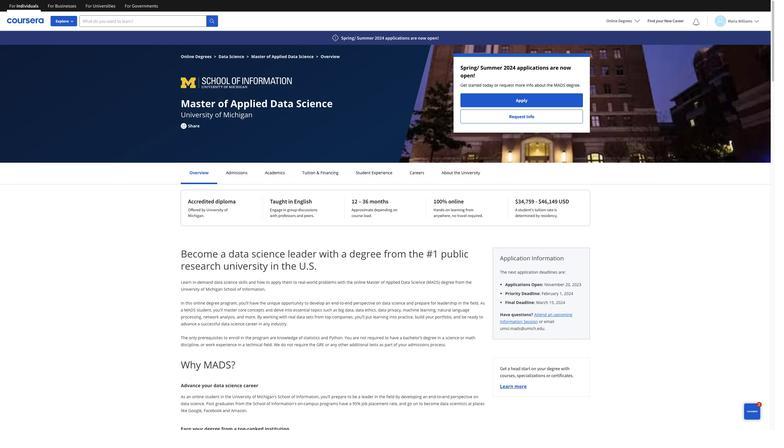Task type: locate. For each thing, give the bounding box(es) containing it.
info
[[527, 82, 534, 88]]

the for the only prerequisites to enroll in the program are knowledge of statistics and python. you are not required to have a bachelor's degree in a science or math discipline, or work experience in a technical field. we do not require the gre or any other additional tests as part of your admissions process.
[[181, 335, 188, 341]]

learn inside learn in-demand data science skills and how to apply them to real-world problems with the online master of applied data science (mads) degree from the university of michigan school of information.
[[181, 280, 192, 285]]

1 vertical spatial michigan
[[206, 287, 223, 292]]

in up apply in the left bottom of the page
[[271, 259, 279, 273]]

data inside the become a data science leader with a degree from the #1 public research university in the u.s.
[[229, 247, 249, 261]]

degree inside in this online degree program, you'll have the unique opportunity to develop an end-to-end perspective on data science and prepare for leadership in the field. as a mads student, you'll master core concepts and delve into essential topics such as big data, data ethics, data privacy, machine learning, natural language processing, network analysis, and more. by working with real data sets from top companies, you'll put learning into practice, build your portfolio, and be ready to advance a successful data science career in any industry.
[[206, 300, 220, 306]]

university inside as an online student in the university of michigan's school of information, you'll prepare to be a leader in the field by developing an end-to-end perspective on data science. past graduates from the school of information's on-campus programs have a 95% job placement rate, and go on to become data scientists at places like google, facebook and amazon.
[[232, 394, 251, 400]]

15,
[[550, 300, 555, 305]]

degrees inside dropdown button
[[619, 18, 633, 23]]

0 horizontal spatial not
[[287, 342, 294, 348]]

1 horizontal spatial online
[[607, 18, 618, 23]]

usd
[[559, 198, 570, 205]]

prepare inside as an online student in the university of michigan's school of information, you'll prepare to be a leader in the field by developing an end-to-end perspective on data science. past graduates from the school of information's on-campus programs have a 95% job placement rate, and go on to become data scientists at places like google, facebook and amazon.
[[332, 394, 347, 400]]

0 horizontal spatial as
[[333, 307, 338, 313]]

1 horizontal spatial degrees
[[619, 18, 633, 23]]

and inside taught in english engage in group discussions with professors and peers.
[[297, 213, 303, 218]]

2 for from the left
[[48, 3, 54, 9]]

1 horizontal spatial learn
[[501, 383, 514, 390]]

as left final
[[481, 300, 485, 306]]

from
[[466, 207, 474, 213], [384, 247, 407, 261], [456, 280, 465, 285], [315, 314, 324, 320], [236, 401, 245, 407]]

attend an upcoming information session
[[501, 312, 573, 324]]

None search field
[[80, 15, 218, 27]]

your right find
[[656, 18, 664, 23]]

tuition & financing link
[[301, 170, 341, 176]]

get left the started
[[461, 82, 468, 88]]

0 horizontal spatial applications
[[385, 35, 410, 41]]

0 vertical spatial learning
[[451, 207, 465, 213]]

1 horizontal spatial summer
[[481, 64, 503, 71]]

1 vertical spatial spring/
[[461, 64, 480, 71]]

an up email
[[548, 312, 553, 317]]

1 vertical spatial end
[[443, 394, 450, 400]]

to- up big
[[340, 300, 345, 306]]

0 horizontal spatial >
[[214, 54, 216, 59]]

or right gre
[[325, 342, 330, 348]]

with up "industry."
[[279, 314, 287, 320]]

learn left "in-" at the bottom left of page
[[181, 280, 192, 285]]

1 horizontal spatial information
[[532, 254, 564, 262]]

banner navigation
[[5, 0, 163, 16]]

a inside the get a head start on your degree with courses, specializations or certificates.
[[508, 366, 510, 372]]

from inside in this online degree program, you'll have the unique opportunity to develop an end-to-end perspective on data science and prepare for leadership in the field. as a mads student, you'll master core concepts and delve into essential topics such as big data, data ethics, data privacy, machine learning, natural language processing, network analysis, and more. by working with real data sets from top companies, you'll put learning into practice, build your portfolio, and be ready to advance a successful data science career in any industry.
[[315, 314, 324, 320]]

online degrees button
[[602, 14, 645, 27]]

student's
[[519, 207, 534, 213]]

problems
[[319, 280, 337, 285]]

and left peers.
[[297, 213, 303, 218]]

list item down priority deadline: february 1, 2024
[[506, 300, 583, 306]]

the left next
[[501, 269, 508, 275]]

1 vertical spatial overview
[[190, 170, 209, 176]]

as inside in this online degree program, you'll have the unique opportunity to develop an end-to-end perspective on data science and prepare for leadership in the field. as a mads student, you'll master core concepts and delve into essential topics such as big data, data ethics, data privacy, machine learning, natural language processing, network analysis, and more. by working with real data sets from top companies, you'll put learning into practice, build your portfolio, and be ready to advance a successful data science career in any industry.
[[481, 300, 485, 306]]

1 vertical spatial as
[[181, 394, 186, 400]]

degree inside the only prerequisites to enroll in the program are knowledge of statistics and python. you are not required to have a bachelor's degree in a science or math discipline, or work experience in a technical field. we do not require the gre or any other additional tests as part of your admissions process.
[[424, 335, 437, 341]]

with inside taught in english engage in group discussions with professors and peers.
[[270, 213, 278, 218]]

0 vertical spatial have
[[250, 300, 259, 306]]

0 vertical spatial perspective
[[354, 300, 375, 306]]

1 horizontal spatial not
[[360, 335, 367, 341]]

courses,
[[501, 373, 516, 378]]

for governments
[[125, 3, 158, 9]]

michigan inside learn in-demand data science skills and how to apply them to real-world problems with the online master of applied data science (mads) degree from the university of michigan school of information.
[[206, 287, 223, 292]]

0 vertical spatial open!
[[428, 35, 439, 41]]

degrees left find
[[619, 18, 633, 23]]

degree inside the become a data science leader with a degree from the #1 public research university in the u.s.
[[350, 247, 382, 261]]

0 vertical spatial by
[[202, 207, 206, 213]]

1 vertical spatial master
[[181, 97, 216, 110]]

1 vertical spatial leader
[[362, 394, 374, 400]]

3 for from the left
[[86, 3, 92, 9]]

1 horizontal spatial any
[[331, 342, 337, 348]]

on up ethics, on the bottom left
[[376, 300, 381, 306]]

0 vertical spatial into
[[285, 307, 292, 313]]

to- inside as an online student in the university of michigan's school of information, you'll prepare to be a leader in the field by developing an end-to-end perspective on data science. past graduates from the school of information's on-campus programs have a 95% job placement rate, and go on to become data scientists at places like google, facebook and amazon.
[[438, 394, 443, 400]]

school up information's
[[278, 394, 291, 400]]

more left info
[[516, 82, 526, 88]]

0 horizontal spatial end-
[[332, 300, 340, 306]]

be down language
[[462, 314, 467, 320]]

1 horizontal spatial overview
[[321, 54, 340, 59]]

maria williams button
[[708, 15, 760, 27]]

an up such
[[326, 300, 331, 306]]

2 vertical spatial by
[[396, 394, 400, 400]]

science inside learn in-demand data science skills and how to apply them to real-world problems with the online master of applied data science (mads) degree from the university of michigan school of information.
[[411, 280, 426, 285]]

data up the student
[[214, 383, 224, 389]]

as inside as an online student in the university of michigan's school of information, you'll prepare to be a leader in the field by developing an end-to-end perspective on data science. past graduates from the school of information's on-campus programs have a 95% job placement rate, and go on to become data scientists at places like google, facebook and amazon.
[[181, 394, 186, 400]]

info
[[527, 114, 535, 119]]

1 vertical spatial spring/ summer 2024 applications are now open!
[[461, 64, 572, 79]]

1 horizontal spatial michigan
[[223, 110, 253, 119]]

data up like
[[181, 401, 189, 407]]

degree
[[350, 247, 382, 261], [441, 280, 455, 285], [206, 300, 220, 306], [424, 335, 437, 341], [547, 366, 561, 372]]

in down by
[[259, 321, 262, 327]]

prepare up learning,
[[415, 300, 430, 306]]

data up skills
[[229, 247, 249, 261]]

prepare up programs
[[332, 394, 347, 400]]

from inside as an online student in the university of michigan's school of information, you'll prepare to be a leader in the field by developing an end-to-end perspective on data science. past graduates from the school of information's on-campus programs have a 95% job placement rate, and go on to become data scientists at places like google, facebook and amazon.
[[236, 401, 245, 407]]

university inside master of applied data science university of michigan
[[181, 110, 213, 119]]

for for governments
[[125, 3, 131, 9]]

by
[[202, 207, 206, 213], [536, 213, 540, 218], [396, 394, 400, 400]]

have left 95% on the bottom
[[339, 401, 349, 407]]

with right u.s. at the left bottom
[[319, 247, 339, 261]]

tuition
[[535, 207, 546, 213]]

1 horizontal spatial learning
[[451, 207, 465, 213]]

why
[[181, 358, 201, 372]]

course
[[352, 213, 363, 218]]

1 vertical spatial have
[[390, 335, 399, 341]]

and down language
[[454, 314, 461, 320]]

to- inside in this online degree program, you'll have the unique opportunity to develop an end-to-end perspective on data science and prepare for leadership in the field. as a mads student, you'll master core concepts and delve into essential topics such as big data, data ethics, data privacy, machine learning, natural language processing, network analysis, and more. by working with real data sets from top companies, you'll put learning into practice, build your portfolio, and be ready to advance a successful data science career in any industry.
[[340, 300, 345, 306]]

financing
[[321, 170, 339, 176]]

1 horizontal spatial by
[[396, 394, 400, 400]]

are
[[411, 35, 417, 41], [551, 64, 559, 71], [270, 335, 276, 341], [353, 335, 359, 341]]

1 vertical spatial deadline:
[[517, 300, 536, 305]]

advance
[[181, 321, 197, 327]]

0 horizontal spatial to-
[[340, 300, 345, 306]]

share
[[188, 123, 200, 129]]

university down "in-" at the bottom left of page
[[181, 287, 200, 292]]

field. up ready
[[470, 300, 480, 306]]

1 vertical spatial mads
[[184, 307, 196, 313]]

12
[[352, 198, 358, 205]]

university up share button at the top left of the page
[[181, 110, 213, 119]]

degrees left data science link
[[195, 54, 212, 59]]

0 horizontal spatial learn
[[181, 280, 192, 285]]

learn down courses, at the right
[[501, 383, 514, 390]]

core
[[238, 307, 247, 313]]

degrees for online degrees > data science > master of applied data science > overview
[[195, 54, 212, 59]]

1 vertical spatial be
[[353, 394, 358, 400]]

any down python.
[[331, 342, 337, 348]]

1 list item from the top
[[506, 282, 583, 288]]

in down the enroll
[[238, 342, 242, 348]]

master up ethics, on the bottom left
[[367, 280, 380, 285]]

1 for from the left
[[9, 3, 16, 9]]

natural
[[438, 307, 452, 313]]

specializations
[[517, 373, 546, 378]]

get for get started today or request more info about the mads degree.
[[461, 82, 468, 88]]

start
[[522, 366, 531, 372]]

williams
[[739, 18, 753, 24]]

the next application deadlines are:
[[501, 269, 566, 275]]

career up michigan's
[[244, 383, 258, 389]]

list item
[[506, 282, 583, 288], [506, 291, 583, 297], [506, 300, 583, 306]]

a
[[516, 207, 518, 213]]

2 vertical spatial list item
[[506, 300, 583, 306]]

online inside as an online student in the university of michigan's school of information, you'll prepare to be a leader in the field by developing an end-to-end perspective on data science. past graduates from the school of information's on-campus programs have a 95% job placement rate, and go on to become data scientists at places like google, facebook and amazon.
[[192, 394, 204, 400]]

0 horizontal spatial degrees
[[195, 54, 212, 59]]

1 horizontal spatial to-
[[438, 394, 443, 400]]

1 horizontal spatial leader
[[362, 394, 374, 400]]

1 vertical spatial as
[[380, 342, 384, 348]]

new
[[665, 18, 672, 23]]

learning right put
[[373, 314, 389, 320]]

end- up big
[[332, 300, 340, 306]]

you'll up programs
[[321, 394, 331, 400]]

accredited diploma offered by university of michigan.
[[188, 198, 236, 218]]

1 horizontal spatial perspective
[[451, 394, 473, 400]]

1 vertical spatial applications
[[517, 64, 549, 71]]

science inside learn in-demand data science skills and how to apply them to real-world problems with the online master of applied data science (mads) degree from the university of michigan school of information.
[[224, 280, 238, 285]]

field. inside the only prerequisites to enroll in the program are knowledge of statistics and python. you are not required to have a bachelor's degree in a science or math discipline, or work experience in a technical field. we do not require the gre or any other additional tests as part of your admissions process.
[[264, 342, 273, 348]]

information,
[[296, 394, 320, 400]]

the for the next application deadlines are:
[[501, 269, 508, 275]]

or inside the get a head start on your degree with courses, specializations or certificates.
[[547, 373, 551, 378]]

in right the enroll
[[241, 335, 244, 341]]

end-
[[332, 300, 340, 306], [429, 394, 438, 400]]

2 horizontal spatial by
[[536, 213, 540, 218]]

1 vertical spatial open!
[[461, 72, 475, 79]]

as left part
[[380, 342, 384, 348]]

as
[[481, 300, 485, 306], [181, 394, 186, 400]]

and up gre
[[321, 335, 328, 341]]

get a head start on your degree with courses, specializations or certificates.
[[501, 366, 574, 378]]

or left certificates. at the right of page
[[547, 373, 551, 378]]

more down specializations
[[515, 383, 527, 390]]

any down working
[[263, 321, 270, 327]]

your inside in this online degree program, you'll have the unique opportunity to develop an end-to-end perspective on data science and prepare for leadership in the field. as a mads student, you'll master core concepts and delve into essential topics such as big data, data ethics, data privacy, machine learning, natural language processing, network analysis, and more. by working with real data sets from top companies, you'll put learning into practice, build your portfolio, and be ready to advance a successful data science career in any industry.
[[426, 314, 434, 320]]

how
[[257, 280, 265, 285]]

deadline: up the questions? on the right
[[517, 300, 536, 305]]

find your new career link
[[645, 17, 687, 25]]

open!
[[428, 35, 439, 41], [461, 72, 475, 79]]

by right "field"
[[396, 394, 400, 400]]

1 horizontal spatial end-
[[429, 394, 438, 400]]

or down 'attend'
[[539, 319, 544, 324]]

from inside the 100% online hands-on learning from anywhere, no travel required.
[[466, 207, 474, 213]]

learn more button
[[501, 383, 527, 390]]

to- up become
[[438, 394, 443, 400]]

with inside learn in-demand data science skills and how to apply them to real-world problems with the online master of applied data science (mads) degree from the university of michigan school of information.
[[338, 280, 346, 285]]

and inside the only prerequisites to enroll in the program are knowledge of statistics and python. you are not required to have a bachelor's degree in a science or math discipline, or work experience in a technical field. we do not require the gre or any other additional tests as part of your admissions process.
[[321, 335, 328, 341]]

0 vertical spatial as
[[333, 307, 338, 313]]

get inside the get a head start on your degree with courses, specializations or certificates.
[[501, 366, 507, 372]]

michigan
[[223, 110, 253, 119], [206, 287, 223, 292]]

on right go
[[413, 401, 418, 407]]

on inside the 100% online hands-on learning from anywhere, no travel required.
[[446, 207, 450, 213]]

on up places
[[474, 394, 479, 400]]

list item containing final deadline:
[[506, 300, 583, 306]]

have up concepts
[[250, 300, 259, 306]]

science inside the become a data science leader with a degree from the #1 public research university in the u.s.
[[252, 247, 285, 261]]

deadline:
[[522, 291, 541, 296], [517, 300, 536, 305]]

from inside the become a data science leader with a degree from the #1 public research university in the u.s.
[[384, 247, 407, 261]]

school up 'program,'
[[224, 287, 236, 292]]

0 horizontal spatial as
[[181, 394, 186, 400]]

0 vertical spatial summer
[[357, 35, 374, 41]]

end- inside in this online degree program, you'll have the unique opportunity to develop an end-to-end perspective on data science and prepare for leadership in the field. as a mads student, you'll master core concepts and delve into essential topics such as big data, data ethics, data privacy, machine learning, natural language processing, network analysis, and more. by working with real data sets from top companies, you'll put learning into practice, build your portfolio, and be ready to advance a successful data science career in any industry.
[[332, 300, 340, 306]]

an up become
[[423, 394, 428, 400]]

learning up no
[[451, 207, 465, 213]]

degree inside learn in-demand data science skills and how to apply them to real-world problems with the online master of applied data science (mads) degree from the university of michigan school of information.
[[441, 280, 455, 285]]

deadline: for final deadline:
[[517, 300, 536, 305]]

february
[[542, 291, 559, 296]]

by down tuition
[[536, 213, 540, 218]]

0 vertical spatial applied
[[272, 54, 287, 59]]

your inside the only prerequisites to enroll in the program are knowledge of statistics and python. you are not required to have a bachelor's degree in a science or math discipline, or work experience in a technical field. we do not require the gre or any other additional tests as part of your admissions process.
[[399, 342, 407, 348]]

unique
[[267, 300, 280, 306]]

school
[[224, 287, 236, 292], [278, 394, 291, 400], [253, 401, 266, 407]]

0 horizontal spatial school
[[224, 287, 236, 292]]

online inside the 100% online hands-on learning from anywhere, no travel required.
[[449, 198, 464, 205]]

university
[[181, 110, 213, 119], [462, 170, 481, 176], [207, 207, 224, 213], [181, 287, 200, 292], [232, 394, 251, 400]]

0 vertical spatial to-
[[340, 300, 345, 306]]

as inside the only prerequisites to enroll in the program are knowledge of statistics and python. you are not required to have a bachelor's degree in a science or math discipline, or work experience in a technical field. we do not require the gre or any other additional tests as part of your admissions process.
[[380, 342, 384, 348]]

end
[[345, 300, 353, 306], [443, 394, 450, 400]]

1 vertical spatial the
[[181, 335, 188, 341]]

campus
[[304, 401, 319, 407]]

information down the have questions?
[[501, 319, 523, 324]]

1,
[[560, 291, 563, 296]]

science inside the only prerequisites to enroll in the program are knowledge of statistics and python. you are not required to have a bachelor's degree in a science or math discipline, or work experience in a technical field. we do not require the gre or any other additional tests as part of your admissions process.
[[446, 335, 460, 341]]

data right the demand
[[214, 280, 223, 285]]

0 horizontal spatial prepare
[[332, 394, 347, 400]]

>
[[214, 54, 216, 59], [247, 54, 249, 59], [316, 54, 319, 59]]

online degrees link
[[181, 54, 212, 59]]

100% online hands-on learning from anywhere, no travel required.
[[434, 198, 484, 218]]

accredited
[[188, 198, 214, 205]]

1 vertical spatial field.
[[264, 342, 273, 348]]

for left businesses
[[48, 3, 54, 9]]

mads inside in this online degree program, you'll have the unique opportunity to develop an end-to-end perspective on data science and prepare for leadership in the field. as a mads student, you'll master core concepts and delve into essential topics such as big data, data ethics, data privacy, machine learning, natural language processing, network analysis, and more. by working with real data sets from top companies, you'll put learning into practice, build your portfolio, and be ready to advance a successful data science career in any industry.
[[184, 307, 196, 313]]

applied
[[272, 54, 287, 59], [231, 97, 268, 110], [386, 280, 400, 285]]

2 horizontal spatial applied
[[386, 280, 400, 285]]

your down learning,
[[426, 314, 434, 320]]

not right do
[[287, 342, 294, 348]]

on right depending
[[393, 207, 398, 213]]

1 vertical spatial not
[[287, 342, 294, 348]]

#1
[[427, 247, 439, 261]]

degrees
[[619, 18, 633, 23], [195, 54, 212, 59]]

data inside master of applied data science university of michigan
[[270, 97, 294, 110]]

0 vertical spatial any
[[263, 321, 270, 327]]

1 vertical spatial end-
[[429, 394, 438, 400]]

1 vertical spatial list item
[[506, 291, 583, 297]]

have up part
[[390, 335, 399, 341]]

and up information.
[[249, 280, 256, 285]]

0 horizontal spatial spring/ summer 2024 applications are now open!
[[341, 35, 439, 41]]

into down privacy,
[[390, 314, 397, 320]]

be inside as an online student in the university of michigan's school of information, you'll prepare to be a leader in the field by developing an end-to-end perspective on data science. past graduates from the school of information's on-campus programs have a 95% job placement rate, and go on to become data scientists at places like google, facebook and amazon.
[[353, 394, 358, 400]]

1 horizontal spatial as
[[380, 342, 384, 348]]

in this online degree program, you'll have the unique opportunity to develop an end-to-end perspective on data science and prepare for leadership in the field. as a mads student, you'll master core concepts and delve into essential topics such as big data, data ethics, data privacy, machine learning, natural language processing, network analysis, and more. by working with real data sets from top companies, you'll put learning into practice, build your portfolio, and be ready to advance a successful data science career in any industry.
[[181, 300, 485, 327]]

0 horizontal spatial get
[[461, 82, 468, 88]]

1 horizontal spatial school
[[253, 401, 266, 407]]

mads down this
[[184, 307, 196, 313]]

perspective inside as an online student in the university of michigan's school of information, you'll prepare to be a leader in the field by developing an end-to-end perspective on data science. past graduates from the school of information's on-campus programs have a 95% job placement rate, and go on to become data scientists at places like google, facebook and amazon.
[[451, 394, 473, 400]]

0 vertical spatial the
[[501, 269, 508, 275]]

in up process.
[[438, 335, 441, 341]]

1 vertical spatial to-
[[438, 394, 443, 400]]

tuition & financing
[[303, 170, 339, 176]]

school down michigan's
[[253, 401, 266, 407]]

for left individuals at left
[[9, 3, 16, 9]]

request info button
[[461, 110, 584, 123]]

leader inside as an online student in the university of michigan's school of information, you'll prepare to be a leader in the field by developing an end-to-end perspective on data science. past graduates from the school of information's on-campus programs have a 95% job placement rate, and go on to become data scientists at places like google, facebook and amazon.
[[362, 394, 374, 400]]

0 horizontal spatial michigan
[[206, 287, 223, 292]]

leader up job
[[362, 394, 374, 400]]

leader inside the become a data science leader with a degree from the #1 public research university in the u.s.
[[288, 247, 317, 261]]

university up amazon.
[[232, 394, 251, 400]]

2 horizontal spatial >
[[316, 54, 319, 59]]

statistics
[[304, 335, 320, 341]]

master inside master of applied data science university of michigan
[[181, 97, 216, 110]]

1 vertical spatial career
[[244, 383, 258, 389]]

0 horizontal spatial online
[[181, 54, 194, 59]]

1 vertical spatial any
[[331, 342, 337, 348]]

by inside $34,759 - $46,149 usd a student's tuition rate is determined by residency.
[[536, 213, 540, 218]]

mads left degree.
[[554, 82, 566, 88]]

university
[[223, 259, 268, 273]]

the inside the only prerequisites to enroll in the program are knowledge of statistics and python. you are not required to have a bachelor's degree in a science or math discipline, or work experience in a technical field. we do not require the gre or any other additional tests as part of your admissions process.
[[181, 335, 188, 341]]

only
[[189, 335, 197, 341]]

by down accredited
[[202, 207, 206, 213]]

be
[[462, 314, 467, 320], [353, 394, 358, 400]]

university right about
[[462, 170, 481, 176]]

deadline: for priority deadline:
[[522, 291, 541, 296]]

with inside the become a data science leader with a degree from the #1 public research university in the u.s.
[[319, 247, 339, 261]]

any inside in this online degree program, you'll have the unique opportunity to develop an end-to-end perspective on data science and prepare for leadership in the field. as a mads student, you'll master core concepts and delve into essential topics such as big data, data ethics, data privacy, machine learning, natural language processing, network analysis, and more. by working with real data sets from top companies, you'll put learning into practice, build your portfolio, and be ready to advance a successful data science career in any industry.
[[263, 321, 270, 327]]

0 vertical spatial michigan
[[223, 110, 253, 119]]

degree.
[[567, 82, 581, 88]]

places
[[473, 401, 485, 407]]

0 vertical spatial spring/ summer 2024 applications are now open!
[[341, 35, 439, 41]]

with inside the get a head start on your degree with courses, specializations or certificates.
[[562, 366, 570, 372]]

0 vertical spatial list item
[[506, 282, 583, 288]]

1 > from the left
[[214, 54, 216, 59]]

online for online degrees > data science > master of applied data science > overview
[[181, 54, 194, 59]]

diploma
[[216, 198, 236, 205]]

perspective up ethics, on the bottom left
[[354, 300, 375, 306]]

by inside accredited diploma offered by university of michigan.
[[202, 207, 206, 213]]

university down diploma
[[207, 207, 224, 213]]

develop
[[310, 300, 325, 306]]

final deadline: march 15, 2024
[[506, 300, 566, 305]]

maria williams
[[729, 18, 753, 24]]

$34,759 - $46,149 usd a student's tuition rate is determined by residency.
[[516, 198, 570, 218]]

list containing applications open:
[[503, 282, 583, 306]]

on up the anywhere,
[[446, 207, 450, 213]]

as left big
[[333, 307, 338, 313]]

4 for from the left
[[125, 3, 131, 9]]

information up deadlines in the right of the page
[[532, 254, 564, 262]]

online inside online degrees dropdown button
[[607, 18, 618, 23]]

request info
[[510, 114, 535, 119]]

public
[[441, 247, 469, 261]]

and inside learn in-demand data science skills and how to apply them to real-world problems with the online master of applied data science (mads) degree from the university of michigan school of information.
[[249, 280, 256, 285]]

open! inside spring/ summer 2024 applications are now open!
[[461, 72, 475, 79]]

in up placement
[[375, 394, 378, 400]]

1 horizontal spatial as
[[481, 300, 485, 306]]

0 vertical spatial leader
[[288, 247, 317, 261]]

for for universities
[[86, 3, 92, 9]]

on inside 12 – 36 months approximate depending on course load.
[[393, 207, 398, 213]]

the
[[547, 82, 553, 88], [454, 170, 461, 176], [409, 247, 424, 261], [282, 259, 297, 273], [347, 280, 353, 285], [466, 280, 472, 285], [260, 300, 266, 306], [463, 300, 469, 306], [245, 335, 252, 341], [310, 342, 316, 348], [225, 394, 231, 400], [379, 394, 386, 400], [246, 401, 252, 407]]

in
[[288, 198, 293, 205], [283, 207, 287, 213], [271, 259, 279, 273], [459, 300, 462, 306], [259, 321, 262, 327], [241, 335, 244, 341], [438, 335, 441, 341], [238, 342, 242, 348], [221, 394, 224, 400], [375, 394, 378, 400]]

with up certificates. at the right of page
[[562, 366, 570, 372]]

discipline,
[[181, 342, 200, 348]]

0 vertical spatial deadline:
[[522, 291, 541, 296]]

overview
[[321, 54, 340, 59], [190, 170, 209, 176]]

this
[[186, 300, 193, 306]]

essential
[[294, 307, 310, 313]]

1 horizontal spatial into
[[390, 314, 397, 320]]

0 vertical spatial get
[[461, 82, 468, 88]]

and down graduates
[[223, 408, 230, 413]]

perspective up scientists at bottom
[[451, 394, 473, 400]]

the left the only
[[181, 335, 188, 341]]

1 horizontal spatial master
[[251, 54, 266, 59]]

field. left we at left bottom
[[264, 342, 273, 348]]

3 list item from the top
[[506, 300, 583, 306]]

any inside the only prerequisites to enroll in the program are knowledge of statistics and python. you are not required to have a bachelor's degree in a science or math discipline, or work experience in a technical field. we do not require the gre or any other additional tests as part of your admissions process.
[[331, 342, 337, 348]]

0 horizontal spatial learning
[[373, 314, 389, 320]]

explore
[[56, 19, 69, 24]]

0 horizontal spatial leader
[[288, 247, 317, 261]]

0 vertical spatial now
[[418, 35, 427, 41]]

1 horizontal spatial prepare
[[415, 300, 430, 306]]

1 vertical spatial prepare
[[332, 394, 347, 400]]

in inside the become a data science leader with a degree from the #1 public research university in the u.s.
[[271, 259, 279, 273]]

as down advance
[[181, 394, 186, 400]]

demand
[[198, 280, 213, 285]]

or left math
[[461, 335, 465, 341]]

master up share button at the top left of the page
[[181, 97, 216, 110]]

0 horizontal spatial any
[[263, 321, 270, 327]]

your down bachelor's
[[399, 342, 407, 348]]

or right the 'today'
[[495, 82, 499, 88]]

part
[[385, 342, 393, 348]]

2 vertical spatial master
[[367, 280, 380, 285]]

list
[[503, 282, 583, 306]]

leader up real-
[[288, 247, 317, 261]]

1 vertical spatial get
[[501, 366, 507, 372]]

1 vertical spatial online
[[181, 54, 194, 59]]

topics
[[311, 307, 322, 313]]

0 vertical spatial field.
[[470, 300, 480, 306]]

2 horizontal spatial school
[[278, 394, 291, 400]]

2 vertical spatial have
[[339, 401, 349, 407]]

2 list item from the top
[[506, 291, 583, 297]]

academics
[[265, 170, 285, 176]]



Task type: describe. For each thing, give the bounding box(es) containing it.
0 horizontal spatial into
[[285, 307, 292, 313]]

2 vertical spatial school
[[253, 401, 266, 407]]

1 horizontal spatial applications
[[517, 64, 549, 71]]

0 horizontal spatial summer
[[357, 35, 374, 41]]

get for get a head start on your degree with courses, specializations or certificates.
[[501, 366, 507, 372]]

prepare inside in this online degree program, you'll have the unique opportunity to develop an end-to-end perspective on data science and prepare for leadership in the field. as a mads student, you'll master core concepts and delve into essential topics such as big data, data ethics, data privacy, machine learning, natural language processing, network analysis, and more. by working with real data sets from top companies, you'll put learning into practice, build your portfolio, and be ready to advance a successful data science career in any industry.
[[415, 300, 430, 306]]

career inside in this online degree program, you'll have the unique opportunity to develop an end-to-end perspective on data science and prepare for leadership in the field. as a mads student, you'll master core concepts and delve into essential topics such as big data, data ethics, data privacy, machine learning, natural language processing, network analysis, and more. by working with real data sets from top companies, you'll put learning into practice, build your portfolio, and be ready to advance a successful data science career in any industry.
[[246, 321, 258, 327]]

travel
[[458, 213, 467, 218]]

you'll up "network"
[[213, 307, 223, 313]]

analysis,
[[220, 314, 236, 320]]

learning,
[[421, 307, 437, 313]]

data inside learn in-demand data science skills and how to apply them to real-world problems with the online master of applied data science (mads) degree from the university of michigan school of information.
[[214, 280, 223, 285]]

1 vertical spatial school
[[278, 394, 291, 400]]

you'll inside as an online student in the university of michigan's school of information, you'll prepare to be a leader in the field by developing an end-to-end perspective on data science. past graduates from the school of information's on-campus programs have a 95% job placement rate, and go on to become data scientists at places like google, facebook and amazon.
[[321, 394, 331, 400]]

in up graduates
[[221, 394, 224, 400]]

in up language
[[459, 300, 462, 306]]

for universities
[[86, 3, 116, 9]]

find your new career
[[648, 18, 684, 23]]

master inside learn in-demand data science skills and how to apply them to real-world problems with the online master of applied data science (mads) degree from the university of michigan school of information.
[[367, 280, 380, 285]]

data science link
[[219, 54, 244, 59]]

programs
[[320, 401, 338, 407]]

academics link
[[263, 170, 287, 176]]

on-
[[298, 401, 304, 407]]

become
[[424, 401, 440, 407]]

degrees for online degrees
[[619, 18, 633, 23]]

learning inside in this online degree program, you'll have the unique opportunity to develop an end-to-end perspective on data science and prepare for leadership in the field. as a mads student, you'll master core concepts and delve into essential topics such as big data, data ethics, data privacy, machine learning, natural language processing, network analysis, and more. by working with real data sets from top companies, you'll put learning into practice, build your portfolio, and be ready to advance a successful data science career in any industry.
[[373, 314, 389, 320]]

and left go
[[399, 401, 407, 407]]

and up working
[[266, 307, 273, 313]]

have inside in this online degree program, you'll have the unique opportunity to develop an end-to-end perspective on data science and prepare for leadership in the field. as a mads student, you'll master core concepts and delve into essential topics such as big data, data ethics, data privacy, machine learning, natural language processing, network analysis, and more. by working with real data sets from top companies, you'll put learning into practice, build your portfolio, and be ready to advance a successful data science career in any industry.
[[250, 300, 259, 306]]

from inside learn in-demand data science skills and how to apply them to real-world problems with the online master of applied data science (mads) degree from the university of michigan school of information.
[[456, 280, 465, 285]]

math
[[466, 335, 476, 341]]

20,
[[566, 282, 572, 287]]

online inside in this online degree program, you'll have the unique opportunity to develop an end-to-end perspective on data science and prepare for leadership in the field. as a mads student, you'll master core concepts and delve into essential topics such as big data, data ethics, data privacy, machine learning, natural language processing, network analysis, and more. by working with real data sets from top companies, you'll put learning into practice, build your portfolio, and be ready to advance a successful data science career in any industry.
[[194, 300, 205, 306]]

an inside attend an upcoming information session
[[548, 312, 553, 317]]

english
[[294, 198, 312, 205]]

go
[[408, 401, 412, 407]]

developing
[[401, 394, 422, 400]]

coursera image
[[7, 16, 44, 26]]

data right ethics, on the bottom left
[[378, 307, 387, 313]]

for for businesses
[[48, 3, 54, 9]]

0 horizontal spatial open!
[[428, 35, 439, 41]]

google,
[[189, 408, 203, 413]]

show notifications image
[[693, 19, 700, 26]]

data right data,
[[356, 307, 364, 313]]

and up machine
[[407, 300, 414, 306]]

deadlines
[[540, 269, 558, 275]]

industry.
[[271, 321, 288, 327]]

data right become
[[441, 401, 449, 407]]

about the university link
[[440, 170, 482, 176]]

learn for learn more
[[501, 383, 514, 390]]

end inside in this online degree program, you'll have the unique opportunity to develop an end-to-end perspective on data science and prepare for leadership in the field. as a mads student, you'll master core concepts and delve into essential topics such as big data, data ethics, data privacy, machine learning, natural language processing, network analysis, and more. by working with real data sets from top companies, you'll put learning into practice, build your portfolio, and be ready to advance a successful data science career in any industry.
[[345, 300, 353, 306]]

2023
[[573, 282, 582, 287]]

hands-
[[434, 207, 446, 213]]

application information
[[501, 254, 564, 262]]

are inside spring/ summer 2024 applications are now open!
[[551, 64, 559, 71]]

online for online degrees
[[607, 18, 618, 23]]

$46,149
[[539, 198, 558, 205]]

1 vertical spatial summer
[[481, 64, 503, 71]]

What do you want to learn? text field
[[80, 15, 207, 27]]

today
[[483, 82, 494, 88]]

machine
[[403, 307, 420, 313]]

group
[[287, 207, 297, 213]]

perspective inside in this online degree program, you'll have the unique opportunity to develop an end-to-end perspective on data science and prepare for leadership in the field. as a mads student, you'll master core concepts and delve into essential topics such as big data, data ethics, data privacy, machine learning, natural language processing, network analysis, and more. by working with real data sets from top companies, you'll put learning into practice, build your portfolio, and be ready to advance a successful data science career in any industry.
[[354, 300, 375, 306]]

science inside master of applied data science university of michigan
[[296, 97, 333, 110]]

information's
[[272, 401, 297, 407]]

master of applied data science link
[[251, 54, 314, 59]]

email
[[545, 319, 555, 324]]

experience
[[372, 170, 393, 176]]

work
[[206, 342, 215, 348]]

such
[[323, 307, 332, 313]]

school inside learn in-demand data science skills and how to apply them to real-world problems with the online master of applied data science (mads) degree from the university of michigan school of information.
[[224, 287, 236, 292]]

list item containing priority deadline:
[[506, 291, 583, 297]]

maria
[[729, 18, 738, 24]]

job
[[362, 401, 368, 407]]

0 vertical spatial overview
[[321, 54, 340, 59]]

apply
[[516, 97, 528, 103]]

taught
[[270, 198, 287, 205]]

u.s.
[[299, 259, 317, 273]]

portfolio,
[[436, 314, 453, 320]]

learning inside the 100% online hands-on learning from anywhere, no travel required.
[[451, 207, 465, 213]]

governments
[[132, 3, 158, 9]]

(mads)
[[427, 280, 440, 285]]

university of michigan image
[[181, 74, 296, 88]]

1 horizontal spatial applied
[[272, 54, 287, 59]]

university inside accredited diploma offered by university of michigan.
[[207, 207, 224, 213]]

or left work
[[201, 342, 205, 348]]

with inside in this online degree program, you'll have the unique opportunity to develop an end-to-end perspective on data science and prepare for leadership in the field. as a mads student, you'll master core concepts and delve into essential topics such as big data, data ethics, data privacy, machine learning, natural language processing, network analysis, and more. by working with real data sets from top companies, you'll put learning into practice, build your portfolio, and be ready to advance a successful data science career in any industry.
[[279, 314, 287, 320]]

0 vertical spatial more
[[516, 82, 526, 88]]

data down analysis,
[[221, 321, 230, 327]]

by inside as an online student in the university of michigan's school of information, you'll prepare to be a leader in the field by developing an end-to-end perspective on data science. past graduates from the school of information's on-campus programs have a 95% job placement rate, and go on to become data scientists at places like google, facebook and amazon.
[[396, 394, 400, 400]]

field
[[387, 394, 395, 400]]

2 > from the left
[[247, 54, 249, 59]]

your inside the get a head start on your degree with courses, specializations or certificates.
[[538, 366, 546, 372]]

36
[[363, 198, 369, 205]]

data up privacy,
[[382, 300, 391, 306]]

your up the student
[[202, 383, 213, 389]]

list item containing applications open:
[[506, 282, 583, 288]]

concepts
[[248, 307, 265, 313]]

other
[[338, 342, 349, 348]]

1 vertical spatial into
[[390, 314, 397, 320]]

you'll up core
[[239, 300, 249, 306]]

for
[[431, 300, 437, 306]]

master of applied data science university of michigan
[[181, 97, 333, 119]]

data down essential
[[297, 314, 305, 320]]

michigan inside master of applied data science university of michigan
[[223, 110, 253, 119]]

professors
[[279, 213, 296, 218]]

degree inside the get a head start on your degree with courses, specializations or certificates.
[[547, 366, 561, 372]]

your inside "link"
[[656, 18, 664, 23]]

certificates.
[[552, 373, 574, 378]]

tests
[[370, 342, 379, 348]]

applied inside master of applied data science university of michigan
[[231, 97, 268, 110]]

learn for learn in-demand data science skills and how to apply them to real-world problems with the online master of applied data science (mads) degree from the university of michigan school of information.
[[181, 280, 192, 285]]

an inside in this online degree program, you'll have the unique opportunity to develop an end-to-end perspective on data science and prepare for leadership in the field. as a mads student, you'll master core concepts and delve into essential topics such as big data, data ethics, data privacy, machine learning, natural language processing, network analysis, and more. by working with real data sets from top companies, you'll put learning into practice, build your portfolio, and be ready to advance a successful data science career in any industry.
[[326, 300, 331, 306]]

online degrees > data science > master of applied data science > overview
[[181, 54, 340, 59]]

spring/ inside spring/ summer 2024 applications are now open!
[[461, 64, 480, 71]]

offered
[[188, 207, 201, 213]]

tuition
[[303, 170, 316, 176]]

on inside in this online degree program, you'll have the unique opportunity to develop an end-to-end perspective on data science and prepare for leadership in the field. as a mads student, you'll master core concepts and delve into essential topics such as big data, data ethics, data privacy, machine learning, natural language processing, network analysis, and more. by working with real data sets from top companies, you'll put learning into practice, build your portfolio, and be ready to advance a successful data science career in any industry.
[[376, 300, 381, 306]]

data inside learn in-demand data science skills and how to apply them to real-world problems with the online master of applied data science (mads) degree from the university of michigan school of information.
[[402, 280, 410, 285]]

1 vertical spatial now
[[561, 64, 572, 71]]

anywhere,
[[434, 213, 452, 218]]

language
[[453, 307, 470, 313]]

session
[[524, 319, 538, 324]]

in up professors
[[283, 207, 287, 213]]

priority deadline: february 1, 2024
[[506, 291, 574, 296]]

of inside accredited diploma offered by university of michigan.
[[224, 207, 228, 213]]

as an online student in the university of michigan's school of information, you'll prepare to be a leader in the field by developing an end-to-end perspective on data science. past graduates from the school of information's on-campus programs have a 95% job placement rate, and go on to become data scientists at places like google, facebook and amazon.
[[181, 394, 485, 413]]

1 horizontal spatial spring/ summer 2024 applications are now open!
[[461, 64, 572, 79]]

open:
[[532, 282, 544, 287]]

student,
[[197, 307, 212, 313]]

have inside as an online student in the university of michigan's school of information, you'll prepare to be a leader in the field by developing an end-to-end perspective on data science. past graduates from the school of information's on-campus programs have a 95% job placement rate, and go on to become data scientists at places like google, facebook and amazon.
[[339, 401, 349, 407]]

be inside in this online degree program, you'll have the unique opportunity to develop an end-to-end perspective on data science and prepare for leadership in the field. as a mads student, you'll master core concepts and delve into essential topics such as big data, data ethics, data privacy, machine learning, natural language processing, network analysis, and more. by working with real data sets from top companies, you'll put learning into practice, build your portfolio, and be ready to advance a successful data science career in any industry.
[[462, 314, 467, 320]]

put
[[366, 314, 372, 320]]

on inside the get a head start on your degree with courses, specializations or certificates.
[[532, 366, 537, 372]]

amazon.
[[231, 408, 248, 413]]

and down core
[[237, 314, 244, 320]]

3 > from the left
[[316, 54, 319, 59]]

an down advance
[[187, 394, 191, 400]]

privacy,
[[388, 307, 402, 313]]

umsi.mads@umich.edu.
[[501, 326, 546, 331]]

no
[[452, 213, 457, 218]]

sets
[[306, 314, 314, 320]]

0 vertical spatial information
[[532, 254, 564, 262]]

field. inside in this online degree program, you'll have the unique opportunity to develop an end-to-end perspective on data science and prepare for leadership in the field. as a mads student, you'll master core concepts and delve into essential topics such as big data, data ethics, data privacy, machine learning, natural language processing, network analysis, and more. by working with real data sets from top companies, you'll put learning into practice, build your portfolio, and be ready to advance a successful data science career in any industry.
[[470, 300, 480, 306]]

overview link
[[188, 170, 211, 176]]

become
[[181, 247, 218, 261]]

opportunity
[[281, 300, 304, 306]]

or inside or email umsi.mads@umich.edu.
[[539, 319, 544, 324]]

career
[[673, 18, 684, 23]]

1 vertical spatial more
[[515, 383, 527, 390]]

1 horizontal spatial mads
[[554, 82, 566, 88]]

at
[[468, 401, 472, 407]]

in up the group
[[288, 198, 293, 205]]

for for individuals
[[9, 3, 16, 9]]

0 horizontal spatial now
[[418, 35, 427, 41]]

information inside attend an upcoming information session
[[501, 319, 523, 324]]

leadership
[[438, 300, 458, 306]]

end inside as an online student in the university of michigan's school of information, you'll prepare to be a leader in the field by developing an end-to-end perspective on data science. past graduates from the school of information's on-campus programs have a 95% job placement rate, and go on to become data scientists at places like google, facebook and amazon.
[[443, 394, 450, 400]]

the only prerequisites to enroll in the program are knowledge of statistics and python. you are not required to have a bachelor's degree in a science or math discipline, or work experience in a technical field. we do not require the gre or any other additional tests as part of your admissions process.
[[181, 335, 476, 348]]

as inside in this online degree program, you'll have the unique opportunity to develop an end-to-end perspective on data science and prepare for leadership in the field. as a mads student, you'll master core concepts and delve into essential topics such as big data, data ethics, data privacy, machine learning, natural language processing, network analysis, and more. by working with real data sets from top companies, you'll put learning into practice, build your portfolio, and be ready to advance a successful data science career in any industry.
[[333, 307, 338, 313]]

online inside learn in-demand data science skills and how to apply them to real-world problems with the online master of applied data science (mads) degree from the university of michigan school of information.
[[354, 280, 366, 285]]

attend an upcoming information session link
[[501, 312, 573, 324]]

0 vertical spatial spring/
[[341, 35, 356, 41]]

95%
[[353, 401, 361, 407]]

taught in english engage in group discussions with professors and peers.
[[270, 198, 318, 218]]

university inside learn in-demand data science skills and how to apply them to real-world problems with the online master of applied data science (mads) degree from the university of michigan school of information.
[[181, 287, 200, 292]]

you'll left put
[[355, 314, 365, 320]]

real
[[289, 314, 296, 320]]

end- inside as an online student in the university of michigan's school of information, you'll prepare to be a leader in the field by developing an end-to-end perspective on data science. past graduates from the school of information's on-campus programs have a 95% job placement rate, and go on to become data scientists at places like google, facebook and amazon.
[[429, 394, 438, 400]]

determined
[[516, 213, 535, 218]]

–
[[359, 198, 362, 205]]

in-
[[193, 280, 198, 285]]

facebook
[[204, 408, 222, 413]]

are:
[[559, 269, 566, 275]]

applied inside learn in-demand data science skills and how to apply them to real-world problems with the online master of applied data science (mads) degree from the university of michigan school of information.
[[386, 280, 400, 285]]

applications
[[506, 282, 531, 287]]

prerequisites
[[198, 335, 223, 341]]

have inside the only prerequisites to enroll in the program are knowledge of statistics and python. you are not required to have a bachelor's degree in a science or math discipline, or work experience in a technical field. we do not require the gre or any other additional tests as part of your admissions process.
[[390, 335, 399, 341]]



Task type: vqa. For each thing, say whether or not it's contained in the screenshot.


